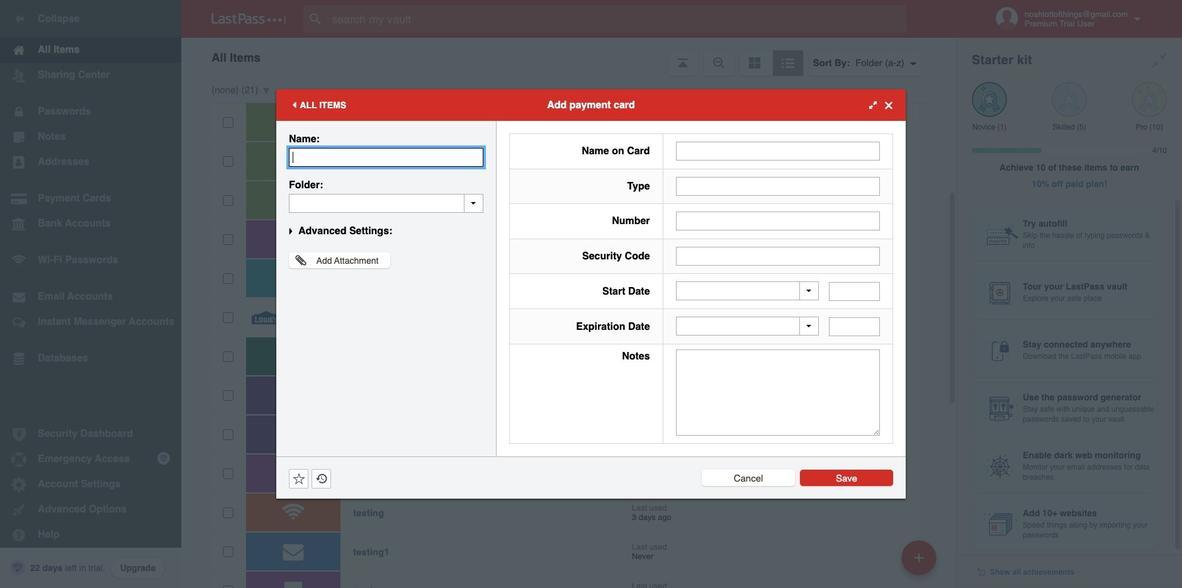 Task type: describe. For each thing, give the bounding box(es) containing it.
search my vault text field
[[304, 5, 932, 33]]

new item image
[[915, 553, 924, 562]]

lastpass image
[[212, 13, 286, 25]]



Task type: locate. For each thing, give the bounding box(es) containing it.
vault options navigation
[[181, 38, 957, 76]]

main navigation navigation
[[0, 0, 181, 588]]

None text field
[[676, 142, 881, 161], [289, 148, 484, 167], [676, 177, 881, 196], [830, 282, 881, 301], [830, 317, 881, 336], [676, 142, 881, 161], [289, 148, 484, 167], [676, 177, 881, 196], [830, 282, 881, 301], [830, 317, 881, 336]]

Search search field
[[304, 5, 932, 33]]

new item navigation
[[898, 537, 945, 588]]

None text field
[[289, 194, 484, 213], [676, 212, 881, 231], [676, 247, 881, 266], [676, 350, 881, 436], [289, 194, 484, 213], [676, 212, 881, 231], [676, 247, 881, 266], [676, 350, 881, 436]]

dialog
[[277, 89, 906, 499]]



